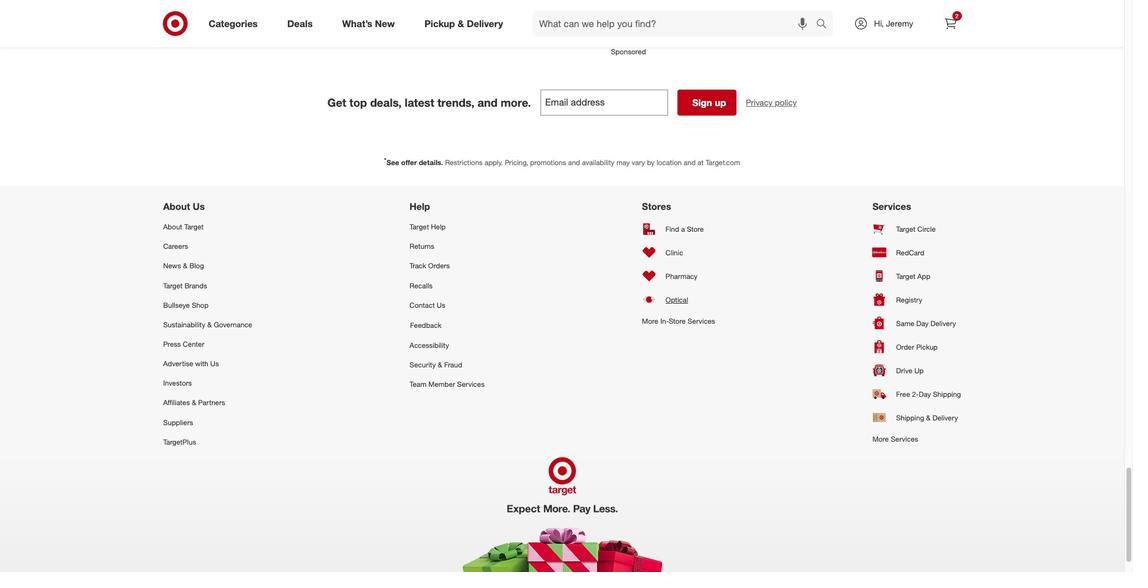 Task type: describe. For each thing, give the bounding box(es) containing it.
member
[[429, 380, 455, 389]]

search button
[[811, 11, 840, 39]]

more.
[[501, 96, 531, 109]]

new
[[375, 17, 395, 29]]

delivery for same day delivery
[[931, 319, 956, 328]]

orders
[[428, 262, 450, 271]]

advertise with us
[[163, 360, 219, 368]]

& for shipping
[[926, 414, 931, 422]]

brands
[[185, 281, 207, 290]]

more services link
[[873, 430, 961, 449]]

affiliates & partners
[[163, 399, 225, 408]]

get top deals, latest trends, and more.
[[327, 96, 531, 109]]

more for more in-store services
[[642, 317, 658, 326]]

delivery for pickup & delivery
[[467, 17, 503, 29]]

at
[[698, 158, 704, 167]]

& for sustainability
[[207, 320, 212, 329]]

promotions
[[530, 158, 566, 167]]

governance
[[214, 320, 252, 329]]

contact us link
[[410, 296, 485, 315]]

privacy policy
[[746, 97, 797, 107]]

feedback
[[410, 321, 442, 330]]

circle
[[918, 225, 936, 234]]

categories
[[209, 17, 258, 29]]

what's new
[[342, 17, 395, 29]]

by
[[647, 158, 655, 167]]

up
[[715, 97, 726, 109]]

2 horizontal spatial and
[[684, 158, 696, 167]]

news & blog
[[163, 262, 204, 271]]

bullseye
[[163, 301, 190, 310]]

free
[[896, 390, 910, 399]]

0 vertical spatial help
[[410, 201, 430, 213]]

drive up link
[[873, 359, 961, 383]]

press center link
[[163, 335, 252, 354]]

find
[[666, 225, 679, 234]]

feedback button
[[410, 315, 485, 336]]

see
[[387, 158, 399, 167]]

top
[[349, 96, 367, 109]]

offer
[[401, 158, 417, 167]]

restrictions
[[445, 158, 483, 167]]

careers
[[163, 242, 188, 251]]

track
[[410, 262, 426, 271]]

track orders link
[[410, 256, 485, 276]]

more in-store services link
[[642, 312, 715, 331]]

*
[[384, 156, 387, 164]]

deals link
[[277, 11, 327, 37]]

pharmacy link
[[642, 265, 715, 288]]

registry link
[[873, 288, 961, 312]]

1 horizontal spatial pickup
[[916, 343, 938, 352]]

target brands
[[163, 281, 207, 290]]

drive up
[[896, 366, 924, 375]]

press center
[[163, 340, 204, 349]]

categories link
[[199, 11, 273, 37]]

trends,
[[437, 96, 475, 109]]

up
[[915, 366, 924, 375]]

& for security
[[438, 361, 442, 370]]

vary
[[632, 158, 645, 167]]

bullseye shop
[[163, 301, 209, 310]]

privacy policy link
[[746, 97, 797, 109]]

pricing,
[[505, 158, 528, 167]]

0 horizontal spatial shipping
[[896, 414, 924, 422]]

target brands link
[[163, 276, 252, 296]]

What can we help you find? suggestions appear below search field
[[532, 11, 819, 37]]

about us
[[163, 201, 205, 213]]

partners
[[198, 399, 225, 408]]

policy
[[775, 97, 797, 107]]

1 horizontal spatial help
[[431, 223, 446, 232]]

affiliates & partners link
[[163, 393, 252, 413]]

1 horizontal spatial and
[[568, 158, 580, 167]]

0 horizontal spatial and
[[478, 96, 498, 109]]

target for target help
[[410, 223, 429, 232]]

order pickup
[[896, 343, 938, 352]]

what's new link
[[332, 11, 410, 37]]

in-
[[660, 317, 669, 326]]

app
[[918, 272, 931, 281]]

shipping & delivery
[[896, 414, 958, 422]]

services down shipping & delivery link
[[891, 435, 918, 444]]

shop
[[192, 301, 209, 310]]



Task type: locate. For each thing, give the bounding box(es) containing it.
get
[[327, 96, 346, 109]]

apply.
[[485, 158, 503, 167]]

1 vertical spatial us
[[437, 301, 446, 310]]

and
[[478, 96, 498, 109], [568, 158, 580, 167], [684, 158, 696, 167]]

0 vertical spatial pickup
[[424, 17, 455, 29]]

1 vertical spatial pickup
[[916, 343, 938, 352]]

suppliers link
[[163, 413, 252, 433]]

1 vertical spatial shipping
[[896, 414, 924, 422]]

2-
[[912, 390, 919, 399]]

privacy
[[746, 97, 773, 107]]

1 vertical spatial about
[[163, 223, 182, 232]]

track orders
[[410, 262, 450, 271]]

clinic link
[[642, 241, 715, 265]]

find a store
[[666, 225, 704, 234]]

us for contact us
[[437, 301, 446, 310]]

None text field
[[541, 90, 668, 116]]

about up about target
[[163, 201, 190, 213]]

more for more services
[[873, 435, 889, 444]]

location
[[657, 158, 682, 167]]

affiliates
[[163, 399, 190, 408]]

delivery inside 'pickup & delivery' link
[[467, 17, 503, 29]]

security
[[410, 361, 436, 370]]

more services
[[873, 435, 918, 444]]

blog
[[189, 262, 204, 271]]

pharmacy
[[666, 272, 698, 281]]

more down shipping & delivery link
[[873, 435, 889, 444]]

stores
[[642, 201, 671, 213]]

about inside about target link
[[163, 223, 182, 232]]

clinic
[[666, 248, 683, 257]]

store for in-
[[669, 317, 686, 326]]

& for pickup
[[458, 17, 464, 29]]

availability
[[582, 158, 615, 167]]

target help link
[[410, 217, 485, 237]]

order pickup link
[[873, 335, 961, 359]]

news & blog link
[[163, 256, 252, 276]]

what's
[[342, 17, 372, 29]]

fraud
[[444, 361, 462, 370]]

store for a
[[687, 225, 704, 234]]

delivery for shipping & delivery
[[933, 414, 958, 422]]

targetplus
[[163, 438, 196, 447]]

target circle link
[[873, 217, 961, 241]]

target.com
[[706, 158, 740, 167]]

0 vertical spatial store
[[687, 225, 704, 234]]

sustainability
[[163, 320, 205, 329]]

delivery inside shipping & delivery link
[[933, 414, 958, 422]]

hi,
[[874, 18, 884, 28]]

sustainability & governance
[[163, 320, 252, 329]]

services up target circle
[[873, 201, 911, 213]]

0 vertical spatial day
[[917, 319, 929, 328]]

optical link
[[642, 288, 715, 312]]

sign
[[692, 97, 712, 109]]

1 vertical spatial store
[[669, 317, 686, 326]]

recalls link
[[410, 276, 485, 296]]

delivery inside same day delivery link
[[931, 319, 956, 328]]

redcard
[[896, 248, 925, 257]]

target circle
[[896, 225, 936, 234]]

services down the optical link
[[688, 317, 715, 326]]

free 2-day shipping link
[[873, 383, 961, 406]]

1 horizontal spatial shipping
[[933, 390, 961, 399]]

1 horizontal spatial store
[[687, 225, 704, 234]]

us up about target link
[[193, 201, 205, 213]]

returns
[[410, 242, 434, 251]]

target inside target brands link
[[163, 281, 183, 290]]

target left circle
[[896, 225, 916, 234]]

us for about us
[[193, 201, 205, 213]]

shipping up more services link
[[896, 414, 924, 422]]

sponsored
[[611, 47, 646, 56]]

about up careers
[[163, 223, 182, 232]]

services inside 'link'
[[457, 380, 485, 389]]

target for target circle
[[896, 225, 916, 234]]

hi, jeremy
[[874, 18, 913, 28]]

shipping
[[933, 390, 961, 399], [896, 414, 924, 422]]

same
[[896, 319, 915, 328]]

& for news
[[183, 262, 187, 271]]

target left the "app"
[[896, 272, 916, 281]]

1 vertical spatial delivery
[[931, 319, 956, 328]]

and left the "at" at the top right of page
[[684, 158, 696, 167]]

more inside more services link
[[873, 435, 889, 444]]

delivery
[[467, 17, 503, 29], [931, 319, 956, 328], [933, 414, 958, 422]]

us right contact
[[437, 301, 446, 310]]

team member services
[[410, 380, 485, 389]]

target for target brands
[[163, 281, 183, 290]]

help
[[410, 201, 430, 213], [431, 223, 446, 232]]

1 vertical spatial more
[[873, 435, 889, 444]]

recalls
[[410, 281, 433, 290]]

registry
[[896, 296, 923, 304]]

day right same
[[917, 319, 929, 328]]

us inside advertise with us link
[[210, 360, 219, 368]]

1 horizontal spatial us
[[210, 360, 219, 368]]

advertisement region
[[469, 0, 646, 47]]

and left availability
[[568, 158, 580, 167]]

target app link
[[873, 265, 961, 288]]

target: expect more. pay less. image
[[396, 452, 728, 573]]

target help
[[410, 223, 446, 232]]

0 horizontal spatial store
[[669, 317, 686, 326]]

shipping up shipping & delivery at right bottom
[[933, 390, 961, 399]]

* see offer details. restrictions apply. pricing, promotions and availability may vary by location and at target.com
[[384, 156, 740, 167]]

about target link
[[163, 217, 252, 237]]

2 vertical spatial delivery
[[933, 414, 958, 422]]

1 horizontal spatial more
[[873, 435, 889, 444]]

2 vertical spatial us
[[210, 360, 219, 368]]

and left 'more.'
[[478, 96, 498, 109]]

2 horizontal spatial us
[[437, 301, 446, 310]]

pickup right order at right
[[916, 343, 938, 352]]

0 vertical spatial about
[[163, 201, 190, 213]]

help up target help
[[410, 201, 430, 213]]

help up returns 'link'
[[431, 223, 446, 232]]

returns link
[[410, 237, 485, 256]]

pickup & delivery link
[[414, 11, 518, 37]]

free 2-day shipping
[[896, 390, 961, 399]]

contact
[[410, 301, 435, 310]]

0 vertical spatial more
[[642, 317, 658, 326]]

& for affiliates
[[192, 399, 196, 408]]

jeremy
[[886, 18, 913, 28]]

2 about from the top
[[163, 223, 182, 232]]

0 vertical spatial shipping
[[933, 390, 961, 399]]

investors
[[163, 379, 192, 388]]

search
[[811, 19, 840, 30]]

about target
[[163, 223, 204, 232]]

details.
[[419, 158, 443, 167]]

same day delivery link
[[873, 312, 961, 335]]

pickup & delivery
[[424, 17, 503, 29]]

target up returns
[[410, 223, 429, 232]]

1 vertical spatial day
[[919, 390, 931, 399]]

security & fraud link
[[410, 355, 485, 375]]

targetplus link
[[163, 433, 252, 452]]

find a store link
[[642, 217, 715, 241]]

target inside about target link
[[184, 223, 204, 232]]

security & fraud
[[410, 361, 462, 370]]

0 vertical spatial us
[[193, 201, 205, 213]]

0 horizontal spatial us
[[193, 201, 205, 213]]

target down about us
[[184, 223, 204, 232]]

us inside the contact us link
[[437, 301, 446, 310]]

pickup right new
[[424, 17, 455, 29]]

about for about us
[[163, 201, 190, 213]]

about for about target
[[163, 223, 182, 232]]

sustainability & governance link
[[163, 315, 252, 335]]

services
[[873, 201, 911, 213], [688, 317, 715, 326], [457, 380, 485, 389], [891, 435, 918, 444]]

target inside target app link
[[896, 272, 916, 281]]

target down news on the left top of the page
[[163, 281, 183, 290]]

more inside more in-store services link
[[642, 317, 658, 326]]

bullseye shop link
[[163, 296, 252, 315]]

services down fraud
[[457, 380, 485, 389]]

news
[[163, 262, 181, 271]]

team
[[410, 380, 427, 389]]

optical
[[666, 296, 688, 304]]

investors link
[[163, 374, 252, 393]]

1 vertical spatial help
[[431, 223, 446, 232]]

team member services link
[[410, 375, 485, 395]]

0 horizontal spatial more
[[642, 317, 658, 326]]

pickup
[[424, 17, 455, 29], [916, 343, 938, 352]]

0 horizontal spatial pickup
[[424, 17, 455, 29]]

0 vertical spatial delivery
[[467, 17, 503, 29]]

deals
[[287, 17, 313, 29]]

more
[[642, 317, 658, 326], [873, 435, 889, 444]]

store down the optical link
[[669, 317, 686, 326]]

more left in-
[[642, 317, 658, 326]]

store right a
[[687, 225, 704, 234]]

target for target app
[[896, 272, 916, 281]]

us right with
[[210, 360, 219, 368]]

target inside target circle link
[[896, 225, 916, 234]]

target inside target help link
[[410, 223, 429, 232]]

careers link
[[163, 237, 252, 256]]

sign up button
[[677, 90, 737, 116]]

day right free
[[919, 390, 931, 399]]

&
[[458, 17, 464, 29], [183, 262, 187, 271], [207, 320, 212, 329], [438, 361, 442, 370], [192, 399, 196, 408], [926, 414, 931, 422]]

shipping & delivery link
[[873, 406, 961, 430]]

0 horizontal spatial help
[[410, 201, 430, 213]]

1 about from the top
[[163, 201, 190, 213]]



Task type: vqa. For each thing, say whether or not it's contained in the screenshot.
Bullseye Shop LINK
yes



